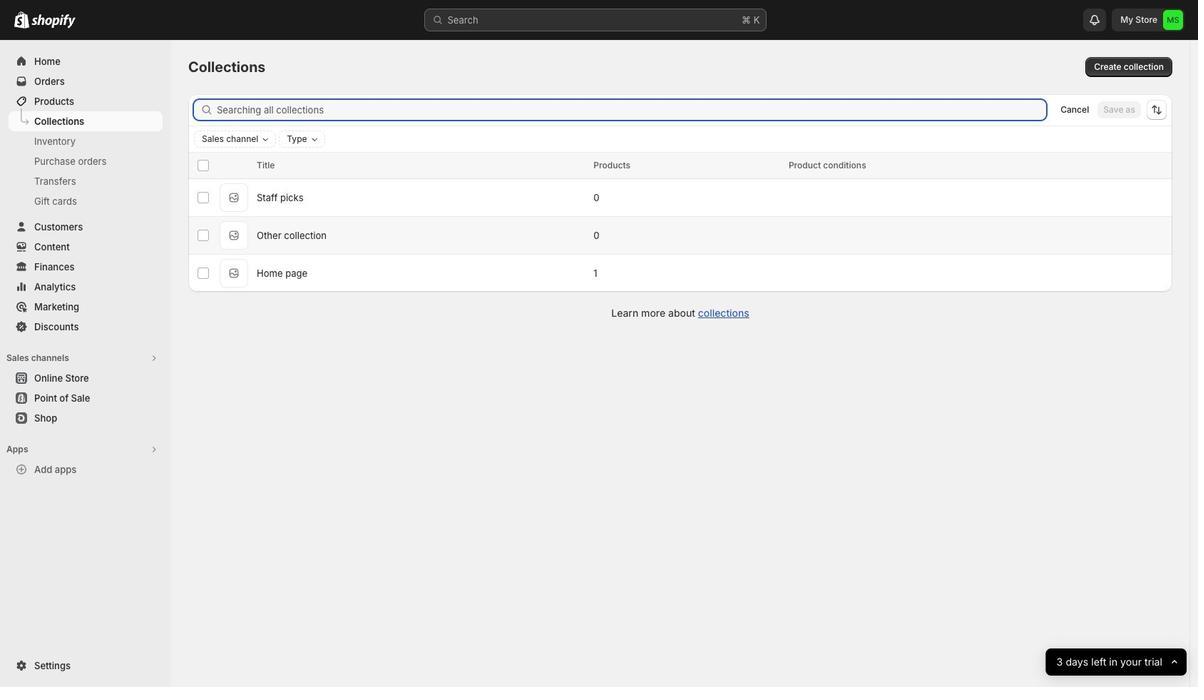 Task type: describe. For each thing, give the bounding box(es) containing it.
Searching all collections text field
[[217, 100, 1047, 120]]

my store image
[[1164, 10, 1184, 30]]

1 horizontal spatial shopify image
[[31, 14, 76, 29]]

0 horizontal spatial shopify image
[[14, 11, 29, 29]]



Task type: locate. For each thing, give the bounding box(es) containing it.
shopify image
[[14, 11, 29, 29], [31, 14, 76, 29]]



Task type: vqa. For each thing, say whether or not it's contained in the screenshot.
Shopify icon
yes



